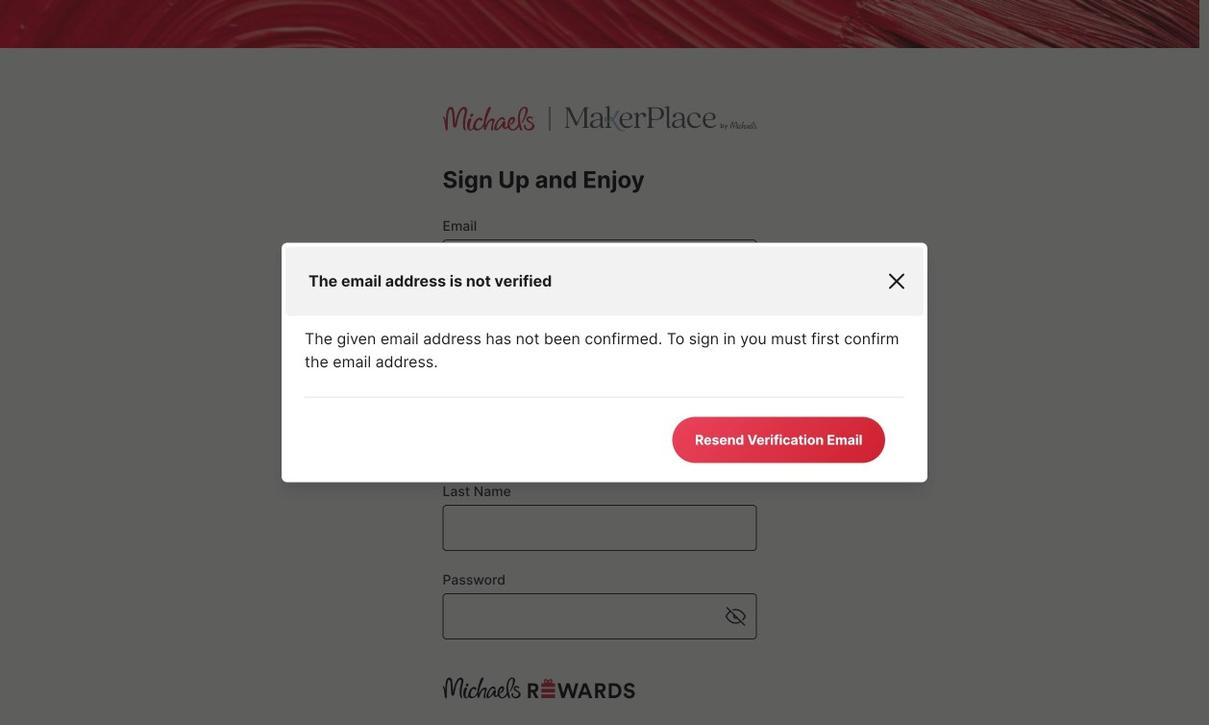 Task type: locate. For each thing, give the bounding box(es) containing it.
None password field
[[443, 593, 757, 639]]

dialog
[[282, 243, 928, 482]]

picture of michaels image
[[443, 106, 535, 132]]

None field
[[443, 239, 757, 286], [443, 328, 757, 374], [443, 416, 757, 463], [443, 505, 757, 551], [443, 239, 757, 286], [443, 328, 757, 374], [443, 416, 757, 463], [443, 505, 757, 551]]



Task type: vqa. For each thing, say whether or not it's contained in the screenshot.
PICTURE OF MICHAELS in the left of the page
yes



Task type: describe. For each thing, give the bounding box(es) containing it.
picture of michaels rewards image
[[443, 675, 635, 701]]

close image
[[889, 274, 905, 289]]

picture of makerplace by michaels image
[[565, 106, 757, 132]]



